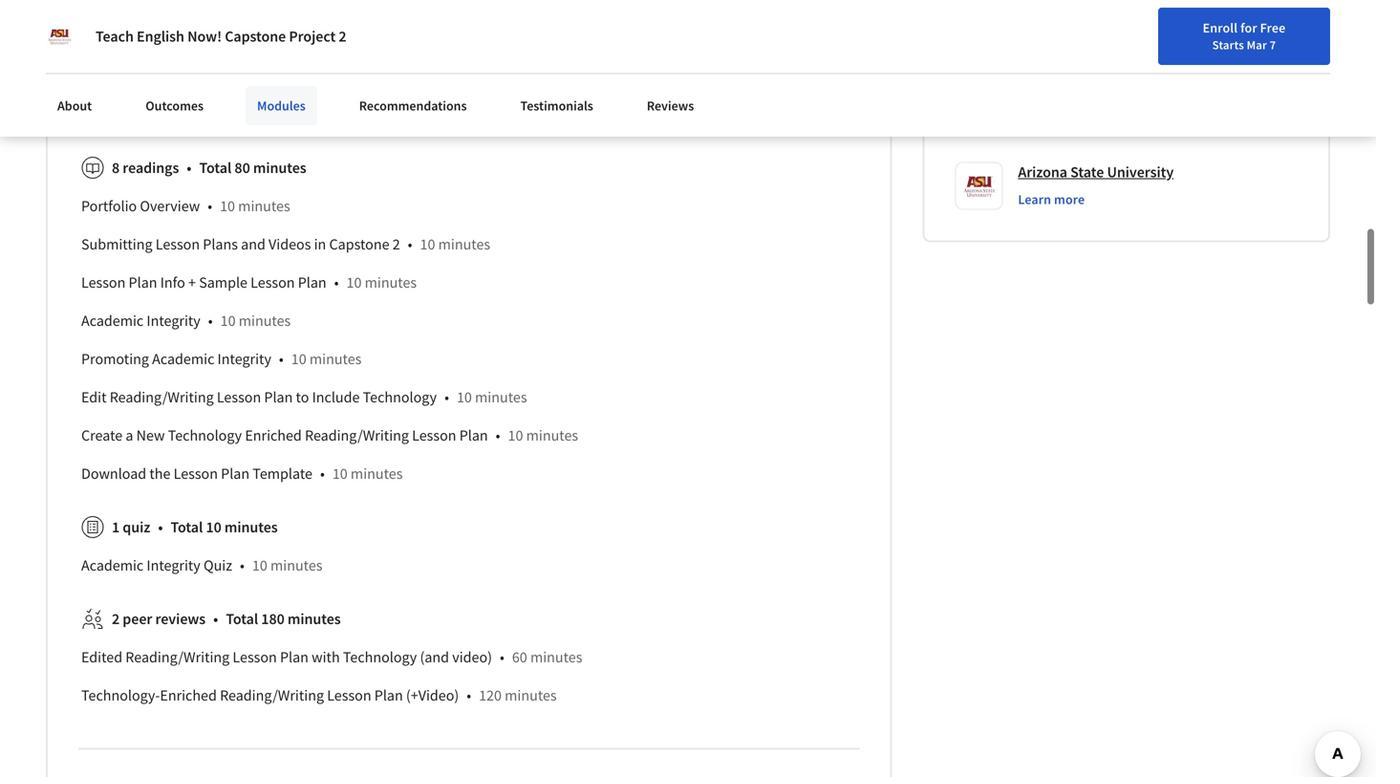Task type: vqa. For each thing, say whether or not it's contained in the screenshot.
Welcome
yes



Task type: locate. For each thing, give the bounding box(es) containing it.
video for academic
[[81, 104, 117, 124]]

8 up video 2: academic integrity: do it...or else! • 11 minutes
[[253, 66, 260, 85]]

180
[[261, 609, 285, 628]]

0 vertical spatial integrity
[[147, 311, 201, 330]]

8 left readings
[[112, 158, 120, 177]]

total for total 19 minutes
[[186, 28, 218, 47]]

10
[[220, 196, 235, 215], [420, 235, 435, 254], [347, 273, 362, 292], [221, 311, 236, 330], [291, 349, 307, 368], [457, 387, 472, 407], [508, 426, 523, 445], [333, 464, 348, 483], [206, 518, 222, 537], [252, 556, 268, 575]]

offered
[[956, 114, 1017, 137]]

capstone inside "hide info about module content" region
[[329, 235, 390, 254]]

preview module link
[[343, 66, 449, 85]]

integrity
[[147, 311, 201, 330], [218, 349, 271, 368], [147, 556, 201, 575]]

reading/writing
[[110, 387, 214, 407], [305, 426, 409, 445], [126, 648, 230, 667], [220, 686, 324, 705]]

for right join
[[1320, 24, 1338, 42]]

1 horizontal spatial new
[[1158, 22, 1183, 39]]

enroll
[[1203, 19, 1238, 36]]

academic integrity • 10 minutes
[[81, 311, 291, 330]]

enriched up template
[[245, 426, 302, 445]]

technology up download the lesson plan template • 10 minutes
[[168, 426, 242, 445]]

0 horizontal spatial free
[[1261, 19, 1286, 36]]

integrity left quiz
[[147, 556, 201, 575]]

with
[[312, 648, 340, 667]]

0 vertical spatial 8
[[253, 66, 260, 85]]

capstone
[[225, 27, 286, 46], [329, 235, 390, 254]]

welcome
[[135, 66, 194, 85]]

portfolio overview • 10 minutes
[[81, 196, 290, 215]]

technology right with
[[343, 648, 417, 667]]

new down learners
[[1158, 22, 1183, 39]]

video left 2:
[[81, 104, 117, 124]]

about link
[[46, 86, 103, 125]]

•
[[173, 28, 178, 47], [240, 66, 245, 85], [331, 66, 335, 85], [356, 104, 361, 124], [187, 158, 192, 177], [208, 196, 212, 215], [408, 235, 413, 254], [334, 273, 339, 292], [208, 311, 213, 330], [279, 349, 284, 368], [445, 387, 449, 407], [496, 426, 501, 445], [320, 464, 325, 483], [158, 518, 163, 537], [240, 556, 245, 575], [213, 609, 218, 628], [500, 648, 505, 667], [467, 686, 471, 705]]

video for welcome
[[81, 66, 117, 85]]

for up mar
[[1241, 19, 1258, 36]]

0 vertical spatial technology
[[363, 387, 437, 407]]

download
[[81, 464, 146, 483]]

1 quiz
[[112, 518, 150, 537]]

portfolio
[[81, 196, 137, 215]]

quiz
[[204, 556, 232, 575]]

new right a
[[136, 426, 165, 445]]

quiz
[[123, 518, 150, 537]]

join
[[1292, 24, 1318, 42]]

total left 80
[[199, 158, 232, 177]]

technology-enriched reading/writing lesson plan (+video) • 120 minutes
[[81, 686, 557, 705]]

for for enroll
[[1241, 19, 1258, 36]]

coursera image
[[23, 16, 144, 46]]

capstone right in
[[329, 235, 390, 254]]

total left "180"
[[226, 609, 258, 628]]

2
[[339, 27, 347, 46], [112, 28, 120, 47], [393, 235, 400, 254], [112, 609, 120, 628]]

do
[[261, 104, 279, 124]]

hide info about module content region
[[81, 11, 857, 722]]

lesson
[[156, 235, 200, 254], [81, 273, 126, 292], [251, 273, 295, 292], [217, 387, 261, 407], [412, 426, 457, 445], [174, 464, 218, 483], [233, 648, 277, 667], [327, 686, 372, 705]]

free right join
[[1340, 24, 1366, 42]]

for inside enroll for free starts mar 7
[[1241, 19, 1258, 36]]

log
[[1242, 22, 1262, 39]]

info
[[160, 273, 185, 292]]

download the lesson plan template • 10 minutes
[[81, 464, 403, 483]]

0 horizontal spatial capstone
[[225, 27, 286, 46]]

1 horizontal spatial capstone
[[329, 235, 390, 254]]

learners
[[1135, 4, 1180, 21]]

state
[[1071, 162, 1105, 181]]

0 horizontal spatial new
[[136, 426, 165, 445]]

lesson plan info + sample lesson plan • 10 minutes
[[81, 273, 417, 292]]

overview
[[140, 196, 200, 215]]

promoting
[[81, 349, 149, 368]]

academic down welcome
[[135, 104, 197, 124]]

total for total 10 minutes
[[171, 518, 203, 537]]

for for join
[[1320, 24, 1338, 42]]

• total 10 minutes
[[158, 518, 278, 537]]

None search field
[[273, 12, 588, 50]]

free up 7 at the top of the page
[[1261, 19, 1286, 36]]

1 vertical spatial new
[[136, 426, 165, 445]]

teach
[[96, 27, 134, 46]]

the
[[150, 464, 171, 483]]

in
[[314, 235, 326, 254]]

recommendations link
[[348, 86, 479, 125]]

0 horizontal spatial enriched
[[160, 686, 217, 705]]

minutes
[[240, 28, 293, 47], [263, 66, 315, 85], [387, 104, 439, 124], [253, 158, 307, 177], [238, 196, 290, 215], [439, 235, 491, 254], [365, 273, 417, 292], [239, 311, 291, 330], [310, 349, 362, 368], [475, 387, 527, 407], [527, 426, 579, 445], [351, 464, 403, 483], [225, 518, 278, 537], [271, 556, 323, 575], [288, 609, 341, 628], [531, 648, 583, 667], [505, 686, 557, 705]]

2 vertical spatial integrity
[[147, 556, 201, 575]]

technology right include
[[363, 387, 437, 407]]

video 2: academic integrity: do it...or else! • 11 minutes
[[81, 104, 439, 124]]

outcomes link
[[134, 86, 215, 125]]

university
[[1108, 162, 1174, 181]]

enriched down reviews at bottom left
[[160, 686, 217, 705]]

free for join for free
[[1340, 24, 1366, 42]]

learn more button
[[1019, 190, 1086, 209]]

1 vertical spatial capstone
[[329, 235, 390, 254]]

find your new career link
[[1093, 19, 1232, 43]]

0 vertical spatial new
[[1158, 22, 1183, 39]]

reviews link
[[636, 86, 706, 125]]

total
[[186, 28, 218, 47], [199, 158, 232, 177], [171, 518, 203, 537], [226, 609, 258, 628]]

• total 80 minutes
[[187, 158, 307, 177]]

0 horizontal spatial for
[[1241, 19, 1258, 36]]

video left 1:
[[81, 66, 117, 85]]

plans
[[203, 235, 238, 254]]

0 horizontal spatial 8
[[112, 158, 120, 177]]

(and
[[420, 648, 449, 667]]

• total 180 minutes
[[213, 609, 341, 628]]

videos
[[269, 235, 311, 254]]

free inside enroll for free starts mar 7
[[1261, 19, 1286, 36]]

arizona state university learn more
[[1019, 162, 1174, 208]]

your
[[1130, 22, 1155, 39]]

1 horizontal spatial enriched
[[245, 426, 302, 445]]

integrity down "info"
[[147, 311, 201, 330]]

modules
[[257, 97, 306, 114]]

1 horizontal spatial for
[[1320, 24, 1338, 42]]

(+video)
[[406, 686, 459, 705]]

testimonials
[[521, 97, 594, 114]]

19
[[221, 28, 237, 47]]

0 vertical spatial enriched
[[245, 426, 302, 445]]

video
[[81, 66, 117, 85], [197, 66, 233, 85], [81, 104, 117, 124]]

1 horizontal spatial free
[[1340, 24, 1366, 42]]

11
[[369, 104, 384, 124]]

integrity down academic integrity • 10 minutes
[[218, 349, 271, 368]]

total left 19
[[186, 28, 218, 47]]

technology
[[363, 387, 437, 407], [168, 426, 242, 445], [343, 648, 417, 667]]

total for total 80 minutes
[[199, 158, 232, 177]]

total up the academic integrity quiz • 10 minutes
[[171, 518, 203, 537]]

new for a
[[136, 426, 165, 445]]

submitting lesson plans and videos in capstone 2 • 10 minutes
[[81, 235, 491, 254]]

a
[[126, 426, 133, 445]]

1 horizontal spatial 8
[[253, 66, 260, 85]]

new inside "hide info about module content" region
[[136, 426, 165, 445]]

1 vertical spatial 8
[[112, 158, 120, 177]]

reading/writing down include
[[305, 426, 409, 445]]

log in link
[[1232, 19, 1285, 42]]

capstone right now! at the top of page
[[225, 27, 286, 46]]

english
[[137, 27, 184, 46]]

8
[[253, 66, 260, 85], [112, 158, 120, 177]]



Task type: describe. For each thing, give the bounding box(es) containing it.
0 vertical spatial capstone
[[225, 27, 286, 46]]

preview
[[343, 66, 396, 85]]

1
[[112, 518, 120, 537]]

edit reading/writing lesson plan to include technology • 10 minutes
[[81, 387, 527, 407]]

videos
[[123, 28, 165, 47]]

2 right in
[[393, 235, 400, 254]]

academic down academic integrity • 10 minutes
[[152, 349, 215, 368]]

reading/writing down with
[[220, 686, 324, 705]]

integrity for academic integrity
[[147, 311, 201, 330]]

1 vertical spatial enriched
[[160, 686, 217, 705]]

sample
[[199, 273, 248, 292]]

60
[[512, 648, 528, 667]]

• preview module
[[331, 66, 449, 85]]

integrity for academic integrity quiz
[[147, 556, 201, 575]]

video down the teach english now! capstone project 2
[[197, 66, 233, 85]]

readings
[[123, 158, 179, 177]]

8 readings
[[112, 158, 179, 177]]

2 left peer
[[112, 609, 120, 628]]

2 right "project"
[[339, 27, 347, 46]]

2 videos
[[112, 28, 165, 47]]

testimonials link
[[509, 86, 605, 125]]

arizona state university image
[[46, 23, 73, 50]]

academic up promoting
[[81, 311, 144, 330]]

include
[[312, 387, 360, 407]]

academic down 1
[[81, 556, 144, 575]]

1 vertical spatial technology
[[168, 426, 242, 445]]

career
[[1186, 22, 1223, 39]]

mar
[[1247, 37, 1268, 53]]

reviews
[[647, 97, 694, 114]]

new for your
[[1158, 22, 1183, 39]]

video 1: welcome video • 8 minutes
[[81, 66, 315, 85]]

326,468 learners
[[1089, 4, 1180, 21]]

module
[[399, 66, 449, 85]]

reviews
[[155, 609, 206, 628]]

about
[[57, 97, 92, 114]]

80
[[235, 158, 250, 177]]

log in
[[1242, 22, 1276, 39]]

recommendations
[[359, 97, 467, 114]]

promoting academic integrity • 10 minutes
[[81, 349, 362, 368]]

• total 19 minutes
[[173, 28, 293, 47]]

326,468
[[1089, 4, 1132, 21]]

integrity:
[[200, 104, 258, 124]]

academic integrity quiz • 10 minutes
[[81, 556, 323, 575]]

2 vertical spatial technology
[[343, 648, 417, 667]]

1:
[[120, 66, 132, 85]]

outcomes
[[146, 97, 204, 114]]

teach english now! capstone project 2
[[96, 27, 347, 46]]

join for free
[[1292, 24, 1366, 42]]

reading/writing down reviews at bottom left
[[126, 648, 230, 667]]

starts
[[1213, 37, 1245, 53]]

arizona
[[1019, 162, 1068, 181]]

else!
[[319, 104, 349, 124]]

edited reading/writing lesson plan with technology (and video) • 60 minutes
[[81, 648, 583, 667]]

more
[[1055, 191, 1086, 208]]

free for enroll for free starts mar 7
[[1261, 19, 1286, 36]]

create
[[81, 426, 123, 445]]

in
[[1265, 22, 1276, 39]]

it...or
[[282, 104, 316, 124]]

+
[[188, 273, 196, 292]]

7
[[1270, 37, 1277, 53]]

reading/writing up a
[[110, 387, 214, 407]]

offered by
[[956, 114, 1040, 137]]

by
[[1021, 114, 1040, 137]]

create a new technology enriched reading/writing lesson plan • 10 minutes
[[81, 426, 579, 445]]

find your new career
[[1103, 22, 1223, 39]]

enroll for free starts mar 7
[[1203, 19, 1286, 53]]

120
[[479, 686, 502, 705]]

learn
[[1019, 191, 1052, 208]]

submitting
[[81, 235, 153, 254]]

2 left videos in the left of the page
[[112, 28, 120, 47]]

peer
[[123, 609, 152, 628]]

project
[[289, 27, 336, 46]]

edited
[[81, 648, 122, 667]]

now!
[[187, 27, 222, 46]]

join for free link
[[1287, 15, 1371, 51]]

and
[[241, 235, 266, 254]]

2:
[[120, 104, 132, 124]]

modules link
[[246, 86, 317, 125]]

to
[[296, 387, 309, 407]]

2 peer reviews
[[112, 609, 206, 628]]

1 vertical spatial integrity
[[218, 349, 271, 368]]

total for total 180 minutes
[[226, 609, 258, 628]]

arizona state university link
[[1019, 162, 1174, 182]]

template
[[253, 464, 313, 483]]

technology-
[[81, 686, 160, 705]]



